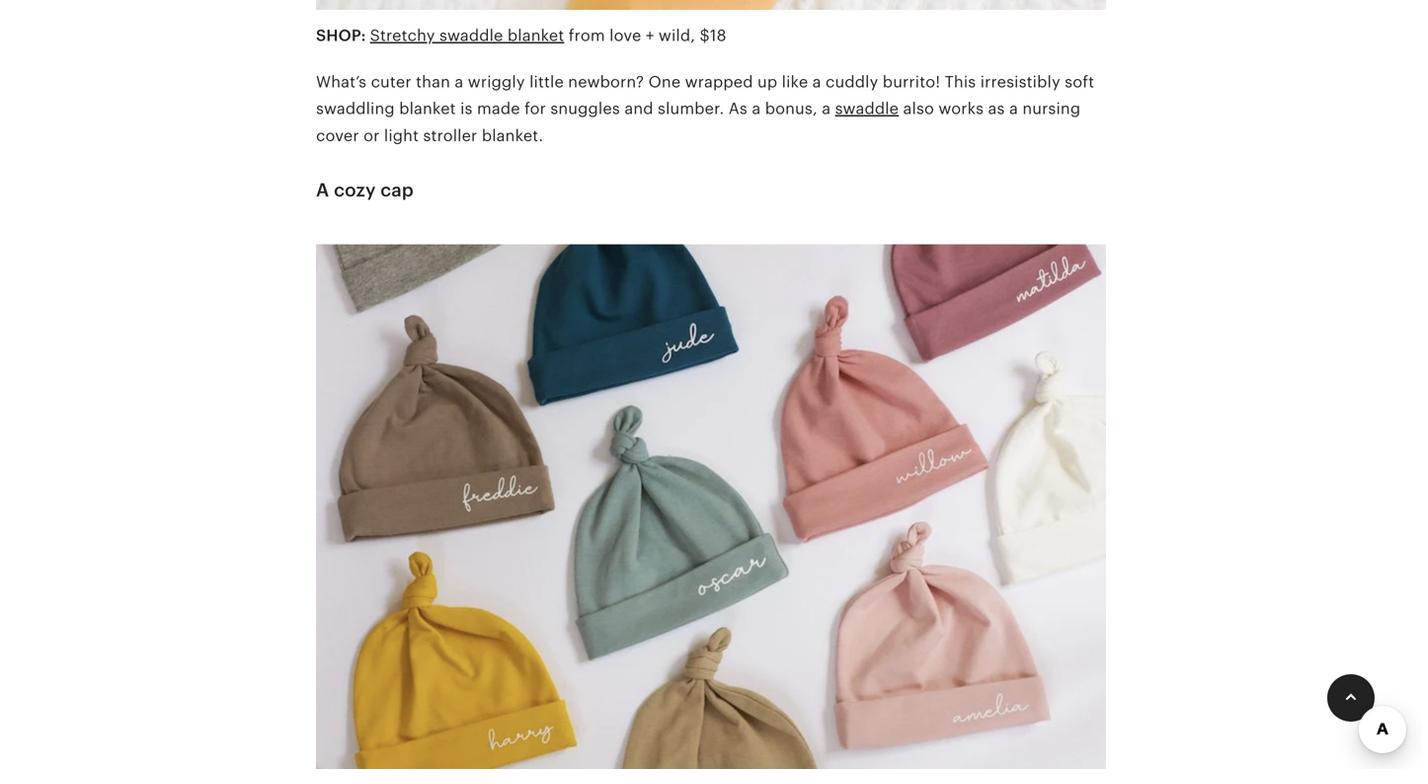 Task type: describe. For each thing, give the bounding box(es) containing it.
burrito!
[[883, 73, 940, 91]]

as
[[729, 100, 748, 118]]

0 vertical spatial blanket
[[507, 26, 564, 44]]

little
[[529, 73, 564, 91]]

newborn?
[[568, 73, 644, 91]]

bonus,
[[765, 100, 817, 118]]

0 horizontal spatial swaddle
[[439, 26, 503, 44]]

shop: stretchy swaddle blanket from love + wild, $18
[[316, 26, 727, 44]]

irresistibly
[[980, 73, 1060, 91]]

stretchy
[[370, 26, 435, 44]]

+
[[646, 26, 654, 44]]

stretchy swaddle blanket link
[[370, 26, 564, 44]]

what's cuter than a wriggly little newborn? one wrapped up like a cuddly burrito! this irresistibly soft swaddling blanket is made for snuggles and slumber. as a bonus, a
[[316, 73, 1094, 118]]

is
[[460, 100, 473, 118]]

from
[[569, 26, 605, 44]]

snuggles
[[550, 100, 620, 118]]

a inside also works as a nursing cover or light stroller blanket.
[[1009, 100, 1018, 118]]

as
[[988, 100, 1005, 118]]

also
[[903, 100, 934, 118]]

one
[[648, 73, 681, 91]]

a
[[316, 180, 329, 201]]

light
[[384, 127, 419, 145]]

soft
[[1065, 73, 1094, 91]]

a cozy cap
[[316, 180, 414, 201]]



Task type: locate. For each thing, give the bounding box(es) containing it.
1 vertical spatial blanket
[[399, 100, 456, 118]]

1 horizontal spatial swaddle
[[835, 100, 899, 118]]

like
[[782, 73, 808, 91]]

wild,
[[659, 26, 695, 44]]

what's
[[316, 73, 367, 91]]

a
[[455, 73, 464, 91], [812, 73, 821, 91], [752, 100, 761, 118], [822, 100, 831, 118], [1009, 100, 1018, 118]]

swaddle
[[439, 26, 503, 44], [835, 100, 899, 118]]

cuddly
[[826, 73, 878, 91]]

0 vertical spatial swaddle
[[439, 26, 503, 44]]

shop:
[[316, 26, 366, 44]]

wrapped
[[685, 73, 753, 91]]

wriggly
[[468, 73, 525, 91]]

works
[[939, 100, 984, 118]]

1 horizontal spatial blanket
[[507, 26, 564, 44]]

cover
[[316, 127, 359, 145]]

0 horizontal spatial blanket
[[399, 100, 456, 118]]

nursing
[[1022, 100, 1081, 118]]

cap
[[380, 180, 414, 201]]

this
[[945, 73, 976, 91]]

blanket
[[507, 26, 564, 44], [399, 100, 456, 118]]

made
[[477, 100, 520, 118]]

swaddling
[[316, 100, 395, 118]]

cuter
[[371, 73, 412, 91]]

blanket inside what's cuter than a wriggly little newborn? one wrapped up like a cuddly burrito! this irresistibly soft swaddling blanket is made for snuggles and slumber. as a bonus, a
[[399, 100, 456, 118]]

and
[[624, 100, 653, 118]]

for
[[524, 100, 546, 118]]

love
[[609, 26, 641, 44]]

up
[[757, 73, 777, 91]]

slumber.
[[658, 100, 724, 118]]

cozy
[[334, 180, 376, 201]]

swaddle down cuddly
[[835, 100, 899, 118]]

$18
[[700, 26, 727, 44]]

1 vertical spatial swaddle
[[835, 100, 899, 118]]

blanket down than
[[399, 100, 456, 118]]

than
[[416, 73, 450, 91]]

blanket.
[[482, 127, 543, 145]]

stroller
[[423, 127, 477, 145]]

or
[[364, 127, 380, 145]]

swaddle up 'wriggly'
[[439, 26, 503, 44]]

also works as a nursing cover or light stroller blanket.
[[316, 100, 1081, 145]]

blanket up 'little' on the top of page
[[507, 26, 564, 44]]

swaddle link
[[835, 100, 899, 118]]



Task type: vqa. For each thing, say whether or not it's contained in the screenshot.
Night Lights LINK
no



